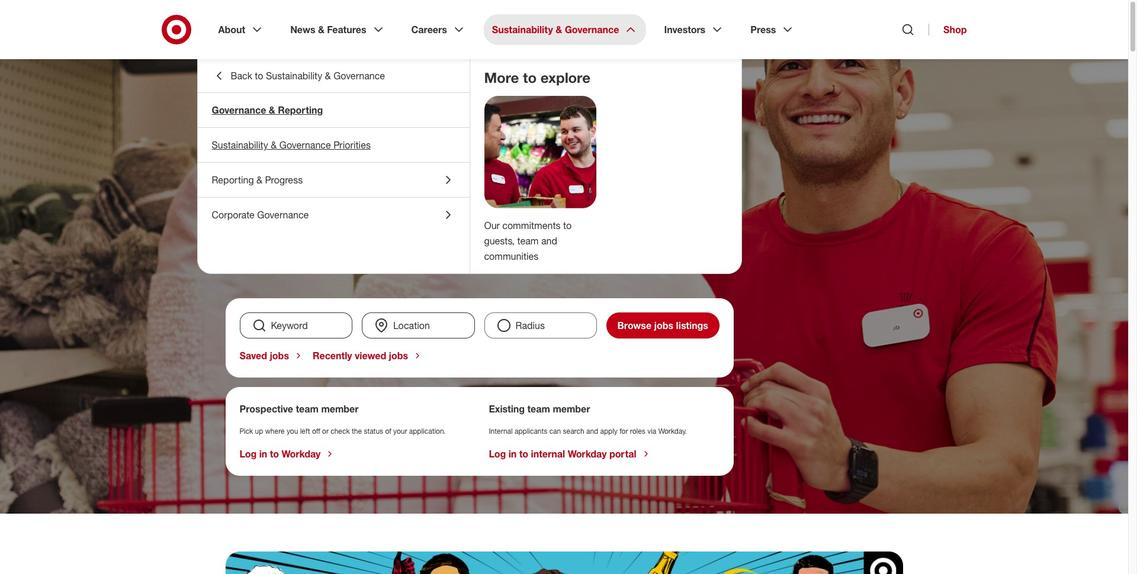 Task type: locate. For each thing, give the bounding box(es) containing it.
jobs for saved
[[270, 350, 289, 362]]

to right commitments
[[563, 220, 572, 232]]

careers inside site navigation element
[[412, 24, 447, 36]]

browse
[[618, 320, 652, 332]]

corporate
[[212, 209, 255, 221]]

application.
[[409, 427, 446, 436]]

sustainability & governance priorities
[[212, 139, 371, 151]]

to right "back"
[[255, 70, 263, 82]]

and left apply
[[587, 427, 599, 436]]

& left progress
[[257, 174, 263, 186]]

1 vertical spatial reporting
[[212, 174, 254, 186]]

off
[[312, 427, 320, 436]]

sustainability inside button
[[266, 70, 322, 82]]

to down where
[[270, 449, 279, 460]]

to
[[523, 69, 537, 87], [255, 70, 263, 82], [563, 220, 572, 232], [270, 449, 279, 460], [519, 449, 529, 460]]

saved jobs
[[240, 350, 289, 362]]

member up search
[[553, 403, 590, 415]]

& down governance & reporting
[[271, 139, 277, 151]]

in for workday
[[259, 449, 267, 460]]

log in to workday
[[240, 449, 321, 460]]

internal
[[531, 449, 565, 460]]

0 vertical spatial sustainability
[[492, 24, 553, 36]]

investors
[[664, 24, 706, 36]]

and
[[541, 235, 557, 247], [587, 427, 599, 436]]

2 horizontal spatial jobs
[[654, 320, 674, 332]]

log for log in to workday
[[240, 449, 257, 460]]

1 member from the left
[[321, 403, 359, 415]]

0 horizontal spatial careers
[[225, 97, 279, 115]]

1 horizontal spatial jobs
[[389, 350, 408, 362]]

0 horizontal spatial workday
[[282, 449, 321, 460]]

governance up progress
[[279, 139, 331, 151]]

1 horizontal spatial log
[[489, 449, 506, 460]]

where
[[265, 427, 285, 436]]

can
[[550, 427, 561, 436]]

corporate governance
[[212, 209, 309, 221]]

progress
[[265, 174, 303, 186]]

team down commitments
[[518, 235, 539, 247]]

the
[[352, 427, 362, 436]]

about
[[218, 24, 245, 36]]

left
[[300, 427, 310, 436]]

&
[[318, 24, 325, 36], [556, 24, 562, 36], [325, 70, 331, 82], [269, 104, 275, 116], [271, 139, 277, 151], [257, 174, 263, 186]]

member up check
[[321, 403, 359, 415]]

log down pick
[[240, 449, 257, 460]]

1 horizontal spatial and
[[587, 427, 599, 436]]

to for workday
[[270, 449, 279, 460]]

team
[[518, 235, 539, 247], [296, 403, 319, 415], [528, 403, 550, 415]]

workday.
[[659, 427, 687, 436]]

governance up explore
[[565, 24, 619, 36]]

1 horizontal spatial in
[[509, 449, 517, 460]]

sustainability up governance & reporting
[[266, 70, 322, 82]]

log
[[240, 449, 257, 460], [489, 449, 506, 460]]

team up the left
[[296, 403, 319, 415]]

work
[[225, 117, 342, 175]]

sustainability & governance link
[[484, 14, 647, 45]]

jobs right saved
[[270, 350, 289, 362]]

& up governance & reporting link
[[325, 70, 331, 82]]

& for sustainability & governance priorities
[[271, 139, 277, 151]]

reporting up corporate
[[212, 174, 254, 186]]

governance down "back"
[[212, 104, 266, 116]]

to inside our commitments to guests, team and communities
[[563, 220, 572, 232]]

reporting down back to sustainability & governance
[[278, 104, 323, 116]]

& for sustainability & governance
[[556, 24, 562, 36]]

0 horizontal spatial log
[[240, 449, 257, 460]]

somewhere
[[355, 117, 618, 175]]

and down commitments
[[541, 235, 557, 247]]

saved
[[240, 350, 267, 362]]

1 vertical spatial sustainability
[[266, 70, 322, 82]]

1 vertical spatial you
[[287, 427, 298, 436]]

jobs
[[654, 320, 674, 332], [270, 350, 289, 362], [389, 350, 408, 362]]

1 vertical spatial careers
[[225, 97, 279, 115]]

team up applicants on the left of page
[[528, 403, 550, 415]]

log in to internal workday portal link
[[489, 449, 651, 460]]

more to explore
[[484, 69, 591, 87]]

back
[[231, 70, 252, 82]]

in down "up"
[[259, 449, 267, 460]]

job search group
[[235, 313, 724, 339]]

jobs left listings
[[654, 320, 674, 332]]

member for prospective team member
[[321, 403, 359, 415]]

governance down progress
[[257, 209, 309, 221]]

0 horizontal spatial jobs
[[270, 350, 289, 362]]

None text field
[[240, 313, 353, 339], [362, 313, 475, 339], [240, 313, 353, 339], [362, 313, 475, 339]]

1 horizontal spatial member
[[553, 403, 590, 415]]

workday down the left
[[282, 449, 321, 460]]

recently viewed jobs link
[[313, 350, 423, 362]]

& inside 'link'
[[556, 24, 562, 36]]

& for governance & reporting
[[269, 104, 275, 116]]

workday
[[282, 449, 321, 460], [568, 449, 607, 460]]

to for guests,
[[563, 220, 572, 232]]

Browse jobs listings search field
[[235, 313, 724, 339]]

1 in from the left
[[259, 449, 267, 460]]

sustainability for sustainability & governance
[[492, 24, 553, 36]]

reporting
[[278, 104, 323, 116], [212, 174, 254, 186]]

governance up governance & reporting link
[[334, 70, 385, 82]]

reporting & progress
[[212, 174, 303, 186]]

1 horizontal spatial careers
[[412, 24, 447, 36]]

portal
[[610, 449, 637, 460]]

sustainability inside 'link'
[[492, 24, 553, 36]]

0 horizontal spatial member
[[321, 403, 359, 415]]

workday down internal applicants can search and apply for roles via workday.
[[568, 449, 607, 460]]

governance
[[565, 24, 619, 36], [334, 70, 385, 82], [212, 104, 266, 116], [279, 139, 331, 151], [257, 209, 309, 221]]

governance inside button
[[334, 70, 385, 82]]

0 vertical spatial and
[[541, 235, 557, 247]]

to right more
[[523, 69, 537, 87]]

& right the "news" at left
[[318, 24, 325, 36]]

0 vertical spatial you
[[225, 169, 307, 227]]

log down internal
[[489, 449, 506, 460]]

member
[[321, 403, 359, 415], [553, 403, 590, 415]]

2 in from the left
[[509, 449, 517, 460]]

in down internal
[[509, 449, 517, 460]]

log for log in to internal workday portal
[[489, 449, 506, 460]]

viewed
[[355, 350, 386, 362]]

0 horizontal spatial and
[[541, 235, 557, 247]]

sustainability
[[492, 24, 553, 36], [266, 70, 322, 82], [212, 139, 268, 151]]

two target team members smiling in the grocery department image
[[484, 96, 596, 208]]

sustainability for sustainability & governance priorities
[[212, 139, 268, 151]]

0 horizontal spatial reporting
[[212, 174, 254, 186]]

& up explore
[[556, 24, 562, 36]]

sustainability up more to explore
[[492, 24, 553, 36]]

2 log from the left
[[489, 449, 506, 460]]

1 horizontal spatial workday
[[568, 449, 607, 460]]

jobs right viewed at the left bottom
[[389, 350, 408, 362]]

1 log from the left
[[240, 449, 257, 460]]

jobs inside button
[[654, 320, 674, 332]]

0 vertical spatial careers
[[412, 24, 447, 36]]

you inside careers work somewhere you love.
[[225, 169, 307, 227]]

2 vertical spatial sustainability
[[212, 139, 268, 151]]

careers
[[412, 24, 447, 36], [225, 97, 279, 115]]

team for prospective team member
[[296, 403, 319, 415]]

our commitments to guests, team and communities
[[484, 220, 572, 262]]

your
[[393, 427, 407, 436]]

sustainability up reporting & progress
[[212, 139, 268, 151]]

to inside button
[[255, 70, 263, 82]]

in
[[259, 449, 267, 460], [509, 449, 517, 460]]

to down applicants on the left of page
[[519, 449, 529, 460]]

communities
[[484, 251, 539, 262]]

& up work
[[269, 104, 275, 116]]

1 workday from the left
[[282, 449, 321, 460]]

0 horizontal spatial in
[[259, 449, 267, 460]]

team inside our commitments to guests, team and communities
[[518, 235, 539, 247]]

listings
[[676, 320, 709, 332]]

existing team member
[[489, 403, 590, 415]]

1 vertical spatial and
[[587, 427, 599, 436]]

2 member from the left
[[553, 403, 590, 415]]

recently
[[313, 350, 352, 362]]

via
[[648, 427, 657, 436]]

browse jobs listings
[[618, 320, 709, 332]]

careers inside careers work somewhere you love.
[[225, 97, 279, 115]]

back to sustainability & governance
[[231, 70, 385, 82]]

careers work somewhere you love.
[[225, 97, 618, 227]]

1 horizontal spatial reporting
[[278, 104, 323, 116]]

you
[[225, 169, 307, 227], [287, 427, 298, 436]]

2 workday from the left
[[568, 449, 607, 460]]

shop link
[[929, 24, 967, 36]]



Task type: vqa. For each thing, say whether or not it's contained in the screenshot.
Listings at bottom right
yes



Task type: describe. For each thing, give the bounding box(es) containing it.
our
[[484, 220, 500, 232]]

investors link
[[656, 14, 733, 45]]

back to sustainability & governance button
[[198, 59, 470, 92]]

search
[[563, 427, 585, 436]]

commitments
[[503, 220, 561, 232]]

you for work
[[225, 169, 307, 227]]

careers for careers
[[412, 24, 447, 36]]

governance inside 'link'
[[565, 24, 619, 36]]

member for existing team member
[[553, 403, 590, 415]]

press
[[751, 24, 776, 36]]

priorities
[[334, 139, 371, 151]]

check
[[331, 427, 350, 436]]

pick
[[240, 427, 253, 436]]

news & features link
[[282, 14, 394, 45]]

applicants
[[515, 427, 548, 436]]

sustainability & governance priorities link
[[198, 128, 470, 162]]

log in to internal workday portal
[[489, 449, 637, 460]]

about link
[[210, 14, 273, 45]]

love.
[[320, 169, 422, 227]]

jobs for browse
[[654, 320, 674, 332]]

guests,
[[484, 235, 515, 247]]

roles
[[630, 427, 646, 436]]

governance & reporting link
[[198, 93, 470, 127]]

in for internal
[[509, 449, 517, 460]]

sustainability & governance
[[492, 24, 619, 36]]

0 vertical spatial reporting
[[278, 104, 323, 116]]

press link
[[743, 14, 804, 45]]

for
[[620, 427, 628, 436]]

existing
[[489, 403, 525, 415]]

log in to workday link
[[240, 449, 335, 460]]

features
[[327, 24, 366, 36]]

reporting & progress link
[[198, 163, 470, 197]]

& inside button
[[325, 70, 331, 82]]

prospective team member
[[240, 403, 359, 415]]

you for up
[[287, 427, 298, 436]]

pick up where you left off or check the status of your application.
[[240, 427, 446, 436]]

team for existing team member
[[528, 403, 550, 415]]

or
[[322, 427, 329, 436]]

internal applicants can search and apply for roles via workday.
[[489, 427, 687, 436]]

of
[[385, 427, 392, 436]]

browse jobs listings button
[[607, 313, 720, 339]]

our commitments to guests, team and communities link
[[484, 220, 572, 262]]

site navigation element
[[0, 0, 1138, 575]]

& for reporting & progress
[[257, 174, 263, 186]]

status
[[364, 427, 383, 436]]

recently viewed jobs
[[313, 350, 408, 362]]

more
[[484, 69, 519, 87]]

careers link
[[403, 14, 474, 45]]

and inside our commitments to guests, team and communities
[[541, 235, 557, 247]]

news & features
[[290, 24, 366, 36]]

up
[[255, 427, 263, 436]]

careers for careers work somewhere you love.
[[225, 97, 279, 115]]

explore
[[541, 69, 591, 87]]

governance & reporting
[[212, 104, 323, 116]]

apply
[[600, 427, 618, 436]]

& for news & features
[[318, 24, 325, 36]]

shop
[[944, 24, 967, 36]]

news
[[290, 24, 316, 36]]

corporate governance link
[[198, 198, 470, 232]]

prospective
[[240, 403, 293, 415]]

internal
[[489, 427, 513, 436]]

to for internal
[[519, 449, 529, 460]]

saved jobs link
[[240, 350, 303, 362]]



